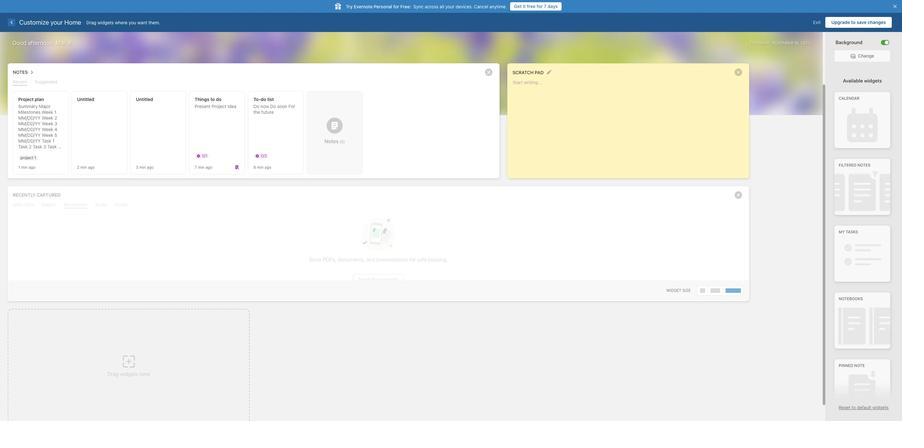 Task type: describe. For each thing, give the bounding box(es) containing it.
cancel
[[474, 4, 489, 9]]

for for free:
[[394, 4, 400, 9]]

exit button
[[809, 17, 826, 28]]

widgets for available widgets
[[865, 78, 882, 84]]

november
[[773, 40, 794, 45]]

widget size large image
[[726, 289, 741, 293]]

background image
[[885, 40, 889, 44]]

widget
[[667, 288, 682, 293]]

days
[[548, 4, 558, 9]]

here
[[140, 371, 150, 377]]

reset
[[839, 405, 851, 410]]

tasks
[[846, 230, 859, 235]]

widgets for drag widgets where you want them.
[[98, 20, 114, 25]]

upgrade to save changes
[[832, 20, 887, 25]]

my
[[839, 230, 845, 235]]

edit widget title image
[[547, 70, 552, 75]]

widgets right default
[[873, 405, 889, 410]]

2023
[[801, 40, 811, 45]]

7
[[544, 4, 547, 9]]

to for reset
[[852, 405, 856, 410]]

scratch pad button
[[513, 68, 544, 76]]

upgrade
[[832, 20, 851, 25]]

change
[[859, 53, 875, 59]]

thursday,
[[750, 40, 772, 45]]

devices.
[[456, 4, 473, 9]]

all
[[440, 4, 444, 9]]

widget size
[[667, 288, 691, 293]]

change button
[[835, 50, 891, 62]]

customize
[[19, 19, 49, 26]]

filtered notes
[[839, 163, 871, 168]]

filtered
[[839, 163, 857, 168]]

try evernote personal for free: sync across all your devices. cancel anytime.
[[346, 4, 507, 9]]

drag for drag widgets here
[[108, 371, 119, 377]]

notes
[[858, 163, 871, 168]]

default
[[858, 405, 872, 410]]

personal
[[374, 4, 392, 9]]

0 horizontal spatial your
[[51, 19, 63, 26]]

background
[[836, 39, 863, 45]]

maria!
[[56, 40, 72, 46]]

note
[[855, 363, 865, 368]]

widget size medium image
[[711, 289, 721, 293]]

customize your home
[[19, 19, 81, 26]]

changes
[[868, 20, 887, 25]]

pinned
[[839, 363, 854, 368]]

reset to default widgets
[[839, 405, 889, 410]]

get it free for 7 days
[[514, 4, 558, 9]]

get
[[514, 4, 522, 9]]

across
[[425, 4, 439, 9]]



Task type: vqa. For each thing, say whether or not it's contained in the screenshot.
Pad
yes



Task type: locate. For each thing, give the bounding box(es) containing it.
calendar
[[839, 96, 860, 101]]

drag
[[86, 20, 96, 25], [108, 371, 119, 377]]

1 vertical spatial to
[[852, 405, 856, 410]]

drag widgets where you want them.
[[86, 20, 160, 25]]

widgets left here
[[120, 371, 138, 377]]

drag left here
[[108, 371, 119, 377]]

to for upgrade
[[852, 20, 856, 25]]

exit
[[814, 20, 821, 25]]

to inside button
[[852, 20, 856, 25]]

0 vertical spatial drag
[[86, 20, 96, 25]]

available
[[844, 78, 864, 84]]

good
[[12, 40, 26, 46]]

1 vertical spatial your
[[51, 19, 63, 26]]

try
[[346, 4, 353, 9]]

widgets left "where" in the left top of the page
[[98, 20, 114, 25]]

your left 'home'
[[51, 19, 63, 26]]

anytime.
[[490, 4, 507, 9]]

2 for from the left
[[394, 4, 400, 9]]

pad
[[535, 70, 544, 75]]

my tasks
[[839, 230, 859, 235]]

upgrade to save changes button
[[826, 17, 892, 28]]

save
[[857, 20, 867, 25]]

widgets right "available"
[[865, 78, 882, 84]]

1 horizontal spatial drag
[[108, 371, 119, 377]]

you
[[129, 20, 136, 25]]

scratch
[[513, 70, 534, 75]]

sync
[[414, 4, 424, 9]]

drag for drag widgets where you want them.
[[86, 20, 96, 25]]

your
[[446, 4, 455, 9], [51, 19, 63, 26]]

notebooks
[[839, 297, 863, 301]]

thursday, november 16, 2023
[[750, 40, 811, 45]]

widgets for drag widgets here
[[120, 371, 138, 377]]

0 horizontal spatial for
[[394, 4, 400, 9]]

evernote
[[354, 4, 373, 9]]

free:
[[401, 4, 411, 9]]

your right the all
[[446, 4, 455, 9]]

to right the reset at the right bottom
[[852, 405, 856, 410]]

1 horizontal spatial your
[[446, 4, 455, 9]]

for left free:
[[394, 4, 400, 9]]

widgets
[[98, 20, 114, 25], [865, 78, 882, 84], [120, 371, 138, 377], [873, 405, 889, 410]]

for for 7
[[537, 4, 543, 9]]

1 horizontal spatial for
[[537, 4, 543, 9]]

want
[[137, 20, 147, 25]]

to left save
[[852, 20, 856, 25]]

16,
[[795, 40, 800, 45]]

pinned note
[[839, 363, 865, 368]]

get it free for 7 days button
[[511, 2, 562, 11]]

them.
[[149, 20, 160, 25]]

for inside button
[[537, 4, 543, 9]]

home
[[64, 19, 81, 26]]

it
[[523, 4, 526, 9]]

size
[[683, 288, 691, 293]]

good afternoon, maria!
[[12, 40, 72, 46]]

available widgets
[[844, 78, 882, 84]]

drag right 'home'
[[86, 20, 96, 25]]

for left 7
[[537, 4, 543, 9]]

afternoon,
[[28, 40, 54, 46]]

remove image
[[483, 66, 495, 79], [732, 66, 745, 79], [732, 189, 745, 202]]

1 vertical spatial drag
[[108, 371, 119, 377]]

where
[[115, 20, 128, 25]]

1 for from the left
[[537, 4, 543, 9]]

scratch pad
[[513, 70, 544, 75]]

drag widgets here
[[108, 371, 150, 377]]

for
[[537, 4, 543, 9], [394, 4, 400, 9]]

0 vertical spatial to
[[852, 20, 856, 25]]

0 vertical spatial your
[[446, 4, 455, 9]]

widget size small image
[[701, 289, 706, 293]]

to
[[852, 20, 856, 25], [852, 405, 856, 410]]

reset to default widgets button
[[839, 405, 889, 410]]

0 horizontal spatial drag
[[86, 20, 96, 25]]

free
[[527, 4, 536, 9]]



